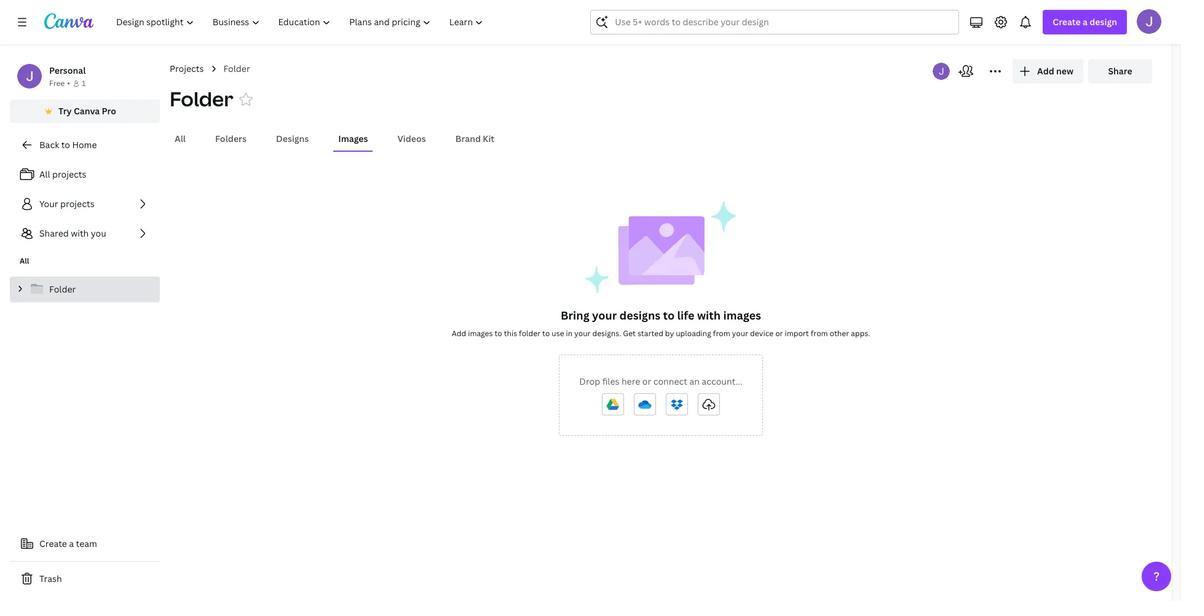 Task type: vqa. For each thing, say whether or not it's contained in the screenshot.
image
no



Task type: locate. For each thing, give the bounding box(es) containing it.
shared with you link
[[10, 221, 160, 246]]

1 vertical spatial with
[[698, 308, 721, 323]]

0 vertical spatial a
[[1083, 16, 1088, 28]]

1 horizontal spatial your
[[592, 308, 617, 323]]

create a design
[[1053, 16, 1118, 28]]

this
[[504, 329, 517, 339]]

try canva pro
[[58, 105, 116, 117]]

your projects
[[39, 198, 95, 210]]

add left this on the bottom left
[[452, 329, 466, 339]]

2 vertical spatial all
[[20, 256, 29, 266]]

0 horizontal spatial with
[[71, 228, 89, 239]]

folder down projects "link"
[[170, 86, 233, 112]]

1 horizontal spatial all
[[39, 169, 50, 180]]

with inside 'list'
[[71, 228, 89, 239]]

other
[[830, 329, 850, 339]]

0 horizontal spatial create
[[39, 538, 67, 550]]

try
[[58, 105, 72, 117]]

free
[[49, 78, 65, 89]]

bring your designs to life with images add images to this folder to use in your designs. get started by uploading from your device or import from other apps.
[[452, 308, 871, 339]]

a inside dropdown button
[[1083, 16, 1088, 28]]

a inside button
[[69, 538, 74, 550]]

your up designs. on the bottom right
[[592, 308, 617, 323]]

designs
[[620, 308, 661, 323]]

create left design
[[1053, 16, 1081, 28]]

your
[[592, 308, 617, 323], [575, 329, 591, 339], [732, 329, 749, 339]]

videos
[[398, 133, 426, 145]]

with left you
[[71, 228, 89, 239]]

1 vertical spatial folder link
[[10, 277, 160, 303]]

to left life
[[663, 308, 675, 323]]

create inside dropdown button
[[1053, 16, 1081, 28]]

to left this on the bottom left
[[495, 329, 502, 339]]

0 vertical spatial or
[[776, 329, 783, 339]]

projects
[[170, 63, 204, 74]]

list
[[10, 162, 160, 246]]

projects down 'back to home'
[[52, 169, 86, 180]]

new
[[1057, 65, 1074, 77]]

0 vertical spatial add
[[1038, 65, 1055, 77]]

all button
[[170, 127, 191, 151]]

get
[[623, 329, 636, 339]]

from
[[713, 329, 731, 339], [811, 329, 828, 339]]

images up device
[[724, 308, 762, 323]]

1 vertical spatial all
[[39, 169, 50, 180]]

a for team
[[69, 538, 74, 550]]

projects
[[52, 169, 86, 180], [60, 198, 95, 210]]

list containing all projects
[[10, 162, 160, 246]]

all inside 'list'
[[39, 169, 50, 180]]

1 horizontal spatial folder link
[[224, 62, 250, 76]]

with right life
[[698, 308, 721, 323]]

a left team
[[69, 538, 74, 550]]

your left device
[[732, 329, 749, 339]]

a
[[1083, 16, 1088, 28], [69, 538, 74, 550]]

1 horizontal spatial from
[[811, 329, 828, 339]]

0 horizontal spatial all
[[20, 256, 29, 266]]

or inside bring your designs to life with images add images to this folder to use in your designs. get started by uploading from your device or import from other apps.
[[776, 329, 783, 339]]

your right in
[[575, 329, 591, 339]]

add
[[1038, 65, 1055, 77], [452, 329, 466, 339]]

1 horizontal spatial or
[[776, 329, 783, 339]]

projects for all projects
[[52, 169, 86, 180]]

0 horizontal spatial images
[[468, 329, 493, 339]]

files
[[603, 376, 620, 388]]

•
[[67, 78, 70, 89]]

here
[[622, 376, 641, 388]]

with
[[71, 228, 89, 239], [698, 308, 721, 323]]

apps.
[[851, 329, 871, 339]]

images
[[724, 308, 762, 323], [468, 329, 493, 339]]

all inside 'button'
[[175, 133, 186, 145]]

1 vertical spatial or
[[643, 376, 652, 388]]

from right uploading
[[713, 329, 731, 339]]

canva
[[74, 105, 100, 117]]

folder down shared
[[49, 284, 76, 295]]

0 vertical spatial folder link
[[224, 62, 250, 76]]

0 vertical spatial all
[[175, 133, 186, 145]]

create
[[1053, 16, 1081, 28], [39, 538, 67, 550]]

1 vertical spatial projects
[[60, 198, 95, 210]]

Search search field
[[615, 10, 935, 34]]

pro
[[102, 105, 116, 117]]

2 horizontal spatial all
[[175, 133, 186, 145]]

or right device
[[776, 329, 783, 339]]

or
[[776, 329, 783, 339], [643, 376, 652, 388]]

0 vertical spatial with
[[71, 228, 89, 239]]

1 vertical spatial create
[[39, 538, 67, 550]]

0 horizontal spatial folder link
[[10, 277, 160, 303]]

1 horizontal spatial a
[[1083, 16, 1088, 28]]

folder up folder button
[[224, 63, 250, 74]]

folder for rightmost folder link
[[224, 63, 250, 74]]

1 horizontal spatial add
[[1038, 65, 1055, 77]]

all projects link
[[10, 162, 160, 187]]

0 vertical spatial folder
[[224, 63, 250, 74]]

0 horizontal spatial your
[[575, 329, 591, 339]]

create for create a team
[[39, 538, 67, 550]]

images left this on the bottom left
[[468, 329, 493, 339]]

0 vertical spatial create
[[1053, 16, 1081, 28]]

0 vertical spatial projects
[[52, 169, 86, 180]]

all
[[175, 133, 186, 145], [39, 169, 50, 180], [20, 256, 29, 266]]

1
[[82, 78, 86, 89]]

or right here
[[643, 376, 652, 388]]

add left new
[[1038, 65, 1055, 77]]

create left team
[[39, 538, 67, 550]]

1 vertical spatial add
[[452, 329, 466, 339]]

folder
[[224, 63, 250, 74], [170, 86, 233, 112], [49, 284, 76, 295]]

brand
[[456, 133, 481, 145]]

1 vertical spatial folder
[[170, 86, 233, 112]]

device
[[750, 329, 774, 339]]

use
[[552, 329, 564, 339]]

folder link down shared with you link
[[10, 277, 160, 303]]

all projects
[[39, 169, 86, 180]]

folder link up folder button
[[224, 62, 250, 76]]

your projects link
[[10, 192, 160, 217]]

your
[[39, 198, 58, 210]]

folders
[[215, 133, 247, 145]]

1 horizontal spatial with
[[698, 308, 721, 323]]

1 horizontal spatial create
[[1053, 16, 1081, 28]]

life
[[678, 308, 695, 323]]

design
[[1090, 16, 1118, 28]]

1 horizontal spatial images
[[724, 308, 762, 323]]

None search field
[[591, 10, 960, 34]]

2 vertical spatial folder
[[49, 284, 76, 295]]

drop files here or connect an account...
[[580, 376, 743, 388]]

a left design
[[1083, 16, 1088, 28]]

home
[[72, 139, 97, 151]]

add new button
[[1013, 59, 1084, 84]]

create inside button
[[39, 538, 67, 550]]

from left the other
[[811, 329, 828, 339]]

folder link
[[224, 62, 250, 76], [10, 277, 160, 303]]

0 horizontal spatial from
[[713, 329, 731, 339]]

shared with you
[[39, 228, 106, 239]]

projects right the your
[[60, 198, 95, 210]]

0 horizontal spatial add
[[452, 329, 466, 339]]

brand kit
[[456, 133, 495, 145]]

to
[[61, 139, 70, 151], [663, 308, 675, 323], [495, 329, 502, 339], [543, 329, 550, 339]]

to left use
[[543, 329, 550, 339]]

1 vertical spatial a
[[69, 538, 74, 550]]

0 horizontal spatial a
[[69, 538, 74, 550]]



Task type: describe. For each thing, give the bounding box(es) containing it.
a for design
[[1083, 16, 1088, 28]]

folder
[[519, 329, 541, 339]]

projects for your projects
[[60, 198, 95, 210]]

an
[[690, 376, 700, 388]]

all for all projects
[[39, 169, 50, 180]]

2 horizontal spatial your
[[732, 329, 749, 339]]

designs button
[[271, 127, 314, 151]]

to right back
[[61, 139, 70, 151]]

share
[[1109, 65, 1133, 77]]

2 from from the left
[[811, 329, 828, 339]]

with inside bring your designs to life with images add images to this folder to use in your designs. get started by uploading from your device or import from other apps.
[[698, 308, 721, 323]]

trash
[[39, 573, 62, 585]]

drop
[[580, 376, 601, 388]]

back to home link
[[10, 133, 160, 157]]

uploading
[[676, 329, 712, 339]]

images button
[[334, 127, 373, 151]]

import
[[785, 329, 809, 339]]

1 from from the left
[[713, 329, 731, 339]]

create a team
[[39, 538, 97, 550]]

started
[[638, 329, 664, 339]]

trash link
[[10, 567, 160, 592]]

in
[[566, 329, 573, 339]]

0 horizontal spatial or
[[643, 376, 652, 388]]

back to home
[[39, 139, 97, 151]]

back
[[39, 139, 59, 151]]

by
[[666, 329, 674, 339]]

folder button
[[170, 86, 233, 113]]

you
[[91, 228, 106, 239]]

personal
[[49, 65, 86, 76]]

folder for folder button
[[170, 86, 233, 112]]

add new
[[1038, 65, 1074, 77]]

try canva pro button
[[10, 100, 160, 123]]

shared
[[39, 228, 69, 239]]

share button
[[1089, 59, 1153, 84]]

top level navigation element
[[108, 10, 494, 34]]

0 vertical spatial images
[[724, 308, 762, 323]]

jacob simon image
[[1137, 9, 1162, 34]]

1 vertical spatial images
[[468, 329, 493, 339]]

free •
[[49, 78, 70, 89]]

folders button
[[210, 127, 252, 151]]

add inside dropdown button
[[1038, 65, 1055, 77]]

add inside bring your designs to life with images add images to this folder to use in your designs. get started by uploading from your device or import from other apps.
[[452, 329, 466, 339]]

bring
[[561, 308, 590, 323]]

images
[[339, 133, 368, 145]]

connect
[[654, 376, 688, 388]]

account...
[[702, 376, 743, 388]]

all for all 'button' at the left top of the page
[[175, 133, 186, 145]]

team
[[76, 538, 97, 550]]

create for create a design
[[1053, 16, 1081, 28]]

create a design button
[[1044, 10, 1128, 34]]

brand kit button
[[451, 127, 500, 151]]

kit
[[483, 133, 495, 145]]

projects link
[[170, 62, 204, 76]]

designs.
[[593, 329, 622, 339]]

videos button
[[393, 127, 431, 151]]

designs
[[276, 133, 309, 145]]

create a team button
[[10, 532, 160, 557]]



